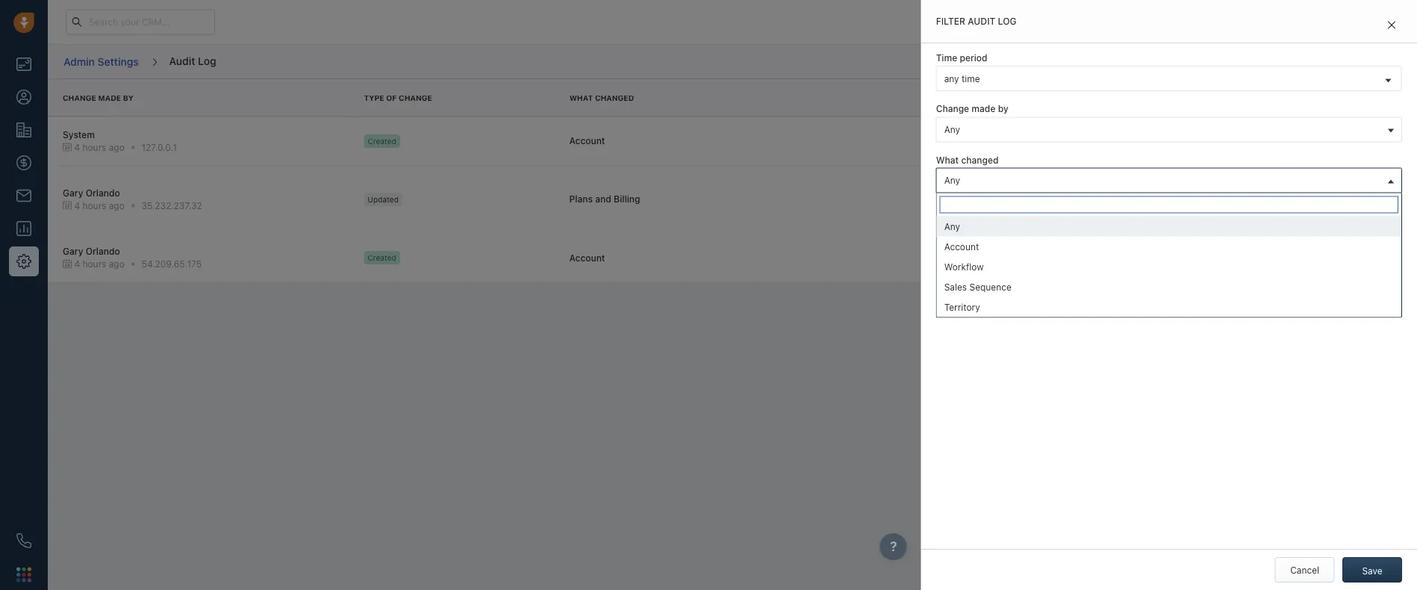 Task type: describe. For each thing, give the bounding box(es) containing it.
added subscription currency usd changed billing cycle from monthly to annual
[[1012, 191, 1204, 214]]

time
[[936, 53, 958, 63]]

in
[[1068, 17, 1075, 27]]

type of change
[[364, 93, 432, 102]]

save button
[[1343, 557, 1403, 583]]

your
[[1009, 17, 1027, 27]]

created for 54.209.65.175
[[368, 253, 396, 262]]

none search field inside dialog
[[940, 196, 1399, 213]]

0 vertical spatial changed
[[595, 93, 634, 102]]

audit inside dialog
[[968, 16, 996, 27]]

4 for 127.0.0.1
[[74, 142, 80, 152]]

account
[[1061, 132, 1095, 143]]

admin settings link
[[63, 50, 139, 73]]

what changed
[[936, 154, 999, 165]]

your trial ends in 21 days
[[1009, 17, 1107, 27]]

workflow
[[945, 261, 984, 272]]

4 for 54.209.65.175
[[74, 259, 80, 269]]

hours for 127.0.0.1
[[83, 142, 106, 152]]

filter for filter
[[1368, 56, 1390, 67]]

ago for 54.209.65.175
[[109, 259, 125, 269]]

any
[[945, 73, 959, 84]]

orlandogary85@gmail.com
[[1235, 132, 1348, 143]]

gary for 35.232.237.32
[[63, 188, 83, 198]]

changed
[[961, 154, 999, 165]]

usd
[[1137, 191, 1155, 201]]

annual
[[1175, 204, 1204, 214]]

made
[[98, 93, 121, 102]]

by
[[123, 93, 134, 102]]

any option
[[937, 216, 1402, 236]]

any button
[[936, 168, 1403, 193]]

territory
[[945, 302, 980, 312]]

orlando for 54.209.65.175
[[86, 246, 120, 256]]

1 horizontal spatial change
[[399, 93, 432, 102]]

added
[[1012, 191, 1040, 201]]

gary for 54.209.65.175
[[63, 246, 83, 256]]

system
[[63, 129, 95, 140]]

days
[[1089, 17, 1107, 27]]

change for change made by
[[63, 93, 96, 102]]

log inside dialog
[[998, 16, 1017, 27]]

settings
[[98, 55, 139, 67]]

made
[[972, 104, 996, 114]]

by
[[998, 104, 1009, 114]]

changed inside added subscription currency usd changed billing cycle from monthly to annual
[[1012, 204, 1050, 214]]

time period
[[936, 53, 988, 63]]

sales sequence
[[945, 282, 1012, 292]]

account for 127.0.0.1
[[570, 136, 605, 146]]

list box inside dialog
[[937, 216, 1402, 317]]

1 horizontal spatial sales
[[1127, 132, 1149, 143]]

trial
[[1029, 17, 1044, 27]]

the
[[1111, 132, 1124, 143]]

ago for 35.232.237.32
[[109, 200, 125, 211]]

any time link
[[937, 67, 1401, 90]]

ends
[[1047, 17, 1066, 27]]

subscription
[[1042, 191, 1094, 201]]

4 for 35.232.237.32
[[74, 200, 80, 211]]

account option
[[937, 236, 1402, 256]]



Task type: vqa. For each thing, say whether or not it's contained in the screenshot.
top Gary Orlando
yes



Task type: locate. For each thing, give the bounding box(es) containing it.
enterprise
[[1152, 132, 1195, 143]]

plan,
[[1198, 132, 1218, 143]]

any inside button
[[945, 124, 961, 134]]

0 vertical spatial 4 hours ago
[[74, 142, 125, 152]]

phone image
[[16, 533, 31, 548]]

2 ago from the top
[[109, 200, 125, 211]]

territory option
[[937, 297, 1402, 317]]

from
[[1105, 204, 1125, 214]]

on
[[1097, 132, 1108, 143]]

cancel button
[[1275, 557, 1335, 583]]

0 vertical spatial filter
[[936, 16, 966, 27]]

period
[[960, 53, 988, 63]]

1 vertical spatial hours
[[83, 200, 106, 211]]

any inside option
[[945, 221, 961, 231]]

0 vertical spatial orlando
[[86, 188, 120, 198]]

1 vertical spatial sales
[[945, 282, 967, 292]]

admin
[[63, 55, 95, 67]]

2 4 hours ago from the top
[[74, 200, 125, 211]]

2 vertical spatial hours
[[83, 259, 106, 269]]

cancel
[[1291, 565, 1320, 575]]

what inside dialog
[[936, 154, 959, 165]]

ago left 54.209.65.175
[[109, 259, 125, 269]]

ago for 127.0.0.1
[[109, 142, 125, 152]]

gary
[[63, 188, 83, 198], [63, 246, 83, 256]]

filter
[[936, 16, 966, 27], [1368, 56, 1390, 67]]

4 hours ago
[[74, 142, 125, 152], [74, 200, 125, 211], [74, 259, 125, 269]]

0 vertical spatial 4
[[74, 142, 80, 152]]

1 any from the top
[[945, 124, 961, 134]]

1 vertical spatial changed
[[1012, 204, 1050, 214]]

dialog containing filter audit log
[[921, 0, 1418, 590]]

0 vertical spatial sales
[[1127, 132, 1149, 143]]

4 hours ago for 127.0.0.1
[[74, 142, 125, 152]]

any down 'change made by'
[[945, 124, 961, 134]]

cycle
[[1080, 204, 1102, 214]]

0 vertical spatial gary orlando
[[63, 188, 120, 198]]

2 4 from the top
[[74, 200, 80, 211]]

0 vertical spatial audit
[[968, 16, 996, 27]]

None search field
[[940, 196, 1399, 213]]

hours for 35.232.237.32
[[83, 200, 106, 211]]

3 ago from the top
[[109, 259, 125, 269]]

created down updated
[[368, 253, 396, 262]]

35.232.237.32
[[142, 200, 202, 211]]

0 vertical spatial gary
[[63, 188, 83, 198]]

what for what changed
[[936, 154, 959, 165]]

change
[[63, 93, 96, 102], [399, 93, 432, 102], [936, 104, 969, 114]]

change made by
[[63, 93, 134, 102]]

1 vertical spatial 4 hours ago
[[74, 200, 125, 211]]

any down "what changed"
[[945, 175, 961, 185]]

2 vertical spatial any
[[945, 221, 961, 231]]

any
[[945, 124, 961, 134], [945, 175, 961, 185], [945, 221, 961, 231]]

updated
[[368, 195, 399, 204]]

sales inside option
[[945, 282, 967, 292]]

any for any button
[[945, 124, 961, 134]]

change left 'made'
[[63, 93, 96, 102]]

1 vertical spatial audit
[[169, 54, 195, 67]]

what for what changed
[[570, 93, 593, 102]]

filter audit log
[[936, 16, 1017, 27]]

change down 'any'
[[936, 104, 969, 114]]

3 any from the top
[[945, 221, 961, 231]]

2 any from the top
[[945, 175, 961, 185]]

2 orlando from the top
[[86, 246, 120, 256]]

0 vertical spatial what
[[570, 93, 593, 102]]

1 vertical spatial any
[[945, 175, 961, 185]]

type
[[364, 93, 384, 102]]

2 vertical spatial account
[[570, 252, 605, 263]]

1 gary from the top
[[63, 188, 83, 198]]

of
[[386, 93, 397, 102]]

created left an
[[1012, 132, 1046, 143]]

account up workflow
[[945, 241, 979, 252]]

change for change made by
[[936, 104, 969, 114]]

change made by
[[936, 104, 1009, 114]]

0 horizontal spatial what
[[570, 93, 593, 102]]

0 horizontal spatial log
[[198, 54, 216, 67]]

0 horizontal spatial change
[[63, 93, 96, 102]]

1 4 hours ago from the top
[[74, 142, 125, 152]]

1 hours from the top
[[83, 142, 106, 152]]

sales sequence option
[[937, 277, 1402, 297]]

2 horizontal spatial change
[[936, 104, 969, 114]]

1 4 from the top
[[74, 142, 80, 152]]

created down the type
[[368, 137, 396, 145]]

2 vertical spatial ago
[[109, 259, 125, 269]]

1 vertical spatial 4
[[74, 200, 80, 211]]

3 hours from the top
[[83, 259, 106, 269]]

sales up territory
[[945, 282, 967, 292]]

2 vertical spatial 4
[[74, 259, 80, 269]]

change right the of
[[399, 93, 432, 102]]

sales
[[1127, 132, 1149, 143], [945, 282, 967, 292]]

0 vertical spatial hours
[[83, 142, 106, 152]]

save
[[1363, 565, 1383, 576]]

what changed
[[570, 93, 634, 102]]

account
[[570, 136, 605, 146], [945, 241, 979, 252], [570, 252, 605, 263]]

account inside option
[[945, 241, 979, 252]]

workflow option
[[937, 256, 1402, 277]]

1 vertical spatial account
[[945, 241, 979, 252]]

1 vertical spatial what
[[936, 154, 959, 165]]

3 4 hours ago from the top
[[74, 259, 125, 269]]

changed
[[595, 93, 634, 102], [1012, 204, 1050, 214]]

filter button
[[1343, 49, 1403, 74]]

hours for 54.209.65.175
[[83, 259, 106, 269]]

0 vertical spatial log
[[998, 16, 1017, 27]]

any for any dropdown button
[[945, 175, 961, 185]]

4
[[74, 142, 80, 152], [74, 200, 80, 211], [74, 259, 80, 269]]

monthly
[[1127, 204, 1161, 214]]

1 horizontal spatial what
[[936, 154, 959, 165]]

plans and billing
[[570, 194, 640, 204]]

1 vertical spatial gary orlando
[[63, 246, 120, 256]]

1 horizontal spatial changed
[[1012, 204, 1050, 214]]

1 vertical spatial orlando
[[86, 246, 120, 256]]

0 horizontal spatial changed
[[595, 93, 634, 102]]

4 hours ago down the system
[[74, 142, 125, 152]]

account down what changed
[[570, 136, 605, 146]]

4 hours ago left 54.209.65.175
[[74, 259, 125, 269]]

0 vertical spatial account
[[570, 136, 605, 146]]

created
[[1012, 132, 1046, 143], [368, 137, 396, 145], [368, 253, 396, 262]]

to
[[1164, 204, 1172, 214]]

1 horizontal spatial audit
[[968, 16, 996, 27]]

orlando
[[86, 188, 120, 198], [86, 246, 120, 256]]

0 horizontal spatial audit
[[169, 54, 195, 67]]

created for 127.0.0.1
[[368, 137, 396, 145]]

filter for filter audit log
[[936, 16, 966, 27]]

phone element
[[9, 526, 39, 556]]

gary orlando for 35.232.237.32
[[63, 188, 120, 198]]

1 vertical spatial log
[[198, 54, 216, 67]]

4 hours ago for 54.209.65.175
[[74, 259, 125, 269]]

0 horizontal spatial sales
[[945, 282, 967, 292]]

1 vertical spatial gary
[[63, 246, 83, 256]]

1 horizontal spatial log
[[998, 16, 1017, 27]]

2 vertical spatial 4 hours ago
[[74, 259, 125, 269]]

account for 54.209.65.175
[[570, 252, 605, 263]]

time
[[962, 73, 980, 84]]

dialog
[[921, 0, 1418, 590]]

1 gary orlando from the top
[[63, 188, 120, 198]]

3 4 from the top
[[74, 259, 80, 269]]

ago left 35.232.237.32 at the top
[[109, 200, 125, 211]]

0 vertical spatial ago
[[109, 142, 125, 152]]

ago
[[109, 142, 125, 152], [109, 200, 125, 211], [109, 259, 125, 269]]

1 vertical spatial filter
[[1368, 56, 1390, 67]]

54.209.65.175
[[142, 259, 202, 269]]

1 ago from the top
[[109, 142, 125, 152]]

what
[[570, 93, 593, 102], [936, 154, 959, 165]]

21
[[1078, 17, 1086, 27]]

any up workflow
[[945, 221, 961, 231]]

audit
[[968, 16, 996, 27], [169, 54, 195, 67]]

2 hours from the top
[[83, 200, 106, 211]]

hours
[[83, 142, 106, 152], [83, 200, 106, 211], [83, 259, 106, 269]]

127.0.0.1
[[142, 142, 177, 152]]

1 vertical spatial ago
[[109, 200, 125, 211]]

created an account on the sales enterprise plan, for orlandogary85@gmail.com
[[1012, 132, 1348, 143]]

an
[[1048, 132, 1058, 143]]

currency
[[1097, 191, 1134, 201]]

any time
[[945, 73, 980, 84]]

for
[[1221, 132, 1232, 143]]

1 horizontal spatial filter
[[1368, 56, 1390, 67]]

1 orlando from the top
[[86, 188, 120, 198]]

audit down search your crm... text box
[[169, 54, 195, 67]]

log
[[998, 16, 1017, 27], [198, 54, 216, 67]]

4 hours ago left 35.232.237.32 at the top
[[74, 200, 125, 211]]

gary orlando for 54.209.65.175
[[63, 246, 120, 256]]

sequence
[[970, 282, 1012, 292]]

0 horizontal spatial filter
[[936, 16, 966, 27]]

any for list box containing any
[[945, 221, 961, 231]]

audit left your
[[968, 16, 996, 27]]

account down plans
[[570, 252, 605, 263]]

filter inside button
[[1368, 56, 1390, 67]]

any button
[[936, 117, 1403, 142]]

billing
[[1053, 204, 1078, 214]]

4 hours ago for 35.232.237.32
[[74, 200, 125, 211]]

and
[[595, 194, 612, 204]]

0 vertical spatial any
[[945, 124, 961, 134]]

any inside dropdown button
[[945, 175, 961, 185]]

ago left 127.0.0.1
[[109, 142, 125, 152]]

Search your CRM... text field
[[66, 9, 215, 35]]

billing
[[614, 194, 640, 204]]

2 gary orlando from the top
[[63, 246, 120, 256]]

admin settings
[[63, 55, 139, 67]]

orlando for 35.232.237.32
[[86, 188, 120, 198]]

list box containing any
[[937, 216, 1402, 317]]

change inside dialog
[[936, 104, 969, 114]]

gary orlando
[[63, 188, 120, 198], [63, 246, 120, 256]]

audit log
[[169, 54, 216, 67]]

2 gary from the top
[[63, 246, 83, 256]]

freshworks switcher image
[[16, 567, 31, 582]]

list box
[[937, 216, 1402, 317]]

plans
[[570, 194, 593, 204]]

sales right the
[[1127, 132, 1149, 143]]



